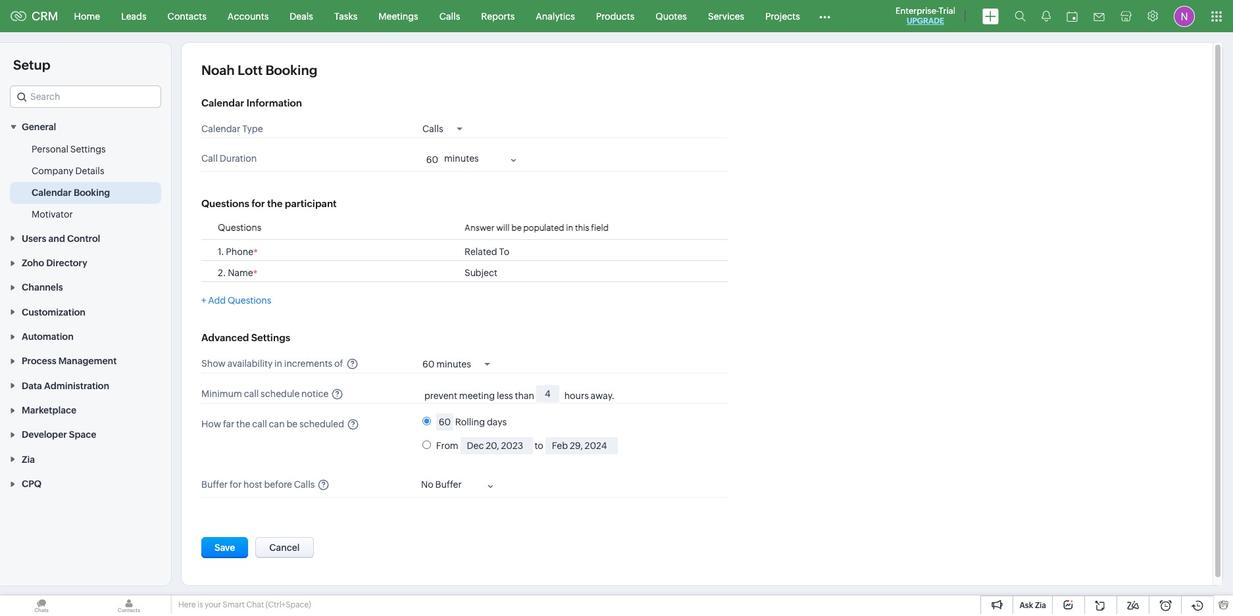 Task type: locate. For each thing, give the bounding box(es) containing it.
1 vertical spatial minutes
[[437, 359, 471, 370]]

calls inside the calls link
[[440, 11, 460, 21]]

setup
[[13, 57, 50, 72]]

scheduled
[[300, 420, 344, 430]]

None radio
[[423, 418, 431, 426]]

in
[[566, 223, 574, 233], [275, 359, 282, 370]]

minutes
[[444, 154, 479, 164], [437, 359, 471, 370]]

0 vertical spatial the
[[267, 198, 283, 210]]

data administration
[[22, 381, 109, 392]]

MMM D, YYYY text field
[[461, 438, 533, 455], [546, 438, 618, 455]]

0 horizontal spatial zia
[[22, 455, 35, 465]]

1 horizontal spatial mmm d, yyyy text field
[[546, 438, 618, 455]]

answer will be populated in this field
[[465, 223, 609, 233]]

related
[[465, 247, 497, 258]]

1 horizontal spatial be
[[512, 223, 522, 233]]

developer
[[22, 430, 67, 441]]

minutes down calls field
[[444, 154, 479, 164]]

buffer right no
[[436, 480, 462, 491]]

call
[[201, 154, 218, 164]]

mails image
[[1094, 13, 1105, 21]]

1 horizontal spatial booking
[[266, 63, 318, 78]]

in right availability
[[275, 359, 282, 370]]

show
[[201, 359, 226, 370]]

0 horizontal spatial the
[[236, 420, 250, 430]]

upgrade
[[907, 16, 945, 26]]

the for for
[[267, 198, 283, 210]]

calls inside calls field
[[423, 124, 443, 135]]

2 vertical spatial calendar
[[32, 188, 72, 198]]

None button
[[201, 538, 248, 559], [256, 538, 314, 559], [201, 538, 248, 559], [256, 538, 314, 559]]

for
[[252, 198, 265, 210], [230, 480, 242, 491]]

1 vertical spatial the
[[236, 420, 250, 430]]

the
[[267, 198, 283, 210], [236, 420, 250, 430]]

this
[[575, 223, 590, 233]]

calendar up call duration
[[201, 124, 241, 134]]

calls link
[[429, 0, 471, 32]]

in left this
[[566, 223, 574, 233]]

profile element
[[1167, 0, 1203, 32]]

0 horizontal spatial buffer
[[201, 480, 228, 491]]

60
[[423, 359, 435, 370]]

0 vertical spatial calendar
[[201, 97, 244, 109]]

0 horizontal spatial mmm d, yyyy text field
[[461, 438, 533, 455]]

calendar up calendar type
[[201, 97, 244, 109]]

products link
[[586, 0, 645, 32]]

1 vertical spatial questions
[[218, 223, 262, 233]]

rolling
[[455, 418, 485, 428]]

0 horizontal spatial booking
[[74, 188, 110, 198]]

call duration
[[201, 154, 257, 164]]

show availability in increments of
[[201, 359, 343, 370]]

0 vertical spatial for
[[252, 198, 265, 210]]

0 horizontal spatial settings
[[70, 144, 106, 155]]

booking inside general region
[[74, 188, 110, 198]]

crm link
[[11, 9, 58, 23]]

1 vertical spatial to
[[535, 441, 544, 452]]

general button
[[0, 115, 171, 139]]

create menu element
[[975, 0, 1007, 32]]

0 vertical spatial settings
[[70, 144, 106, 155]]

zoho directory
[[22, 258, 87, 269]]

questions up phone
[[218, 223, 262, 233]]

chat
[[246, 601, 264, 610]]

2
[[218, 268, 223, 279]]

marketplace button
[[0, 398, 171, 423]]

call left schedule
[[244, 389, 259, 400]]

booking down details
[[74, 188, 110, 198]]

questions down name
[[228, 296, 271, 306]]

None text field
[[420, 152, 443, 169], [536, 386, 559, 403], [420, 152, 443, 169], [536, 386, 559, 403]]

0 vertical spatial call
[[244, 389, 259, 400]]

calendar for calendar type
[[201, 124, 241, 134]]

0 horizontal spatial be
[[287, 420, 298, 430]]

1 vertical spatial calendar
[[201, 124, 241, 134]]

process management button
[[0, 349, 171, 374]]

1 mmm d, yyyy text field from the left
[[461, 438, 533, 455]]

increments
[[284, 359, 333, 370]]

search element
[[1007, 0, 1034, 32]]

calendar type
[[201, 124, 263, 134]]

zia right ask
[[1036, 602, 1047, 611]]

None text field
[[436, 414, 454, 431]]

meetings
[[379, 11, 419, 21]]

here
[[178, 601, 196, 610]]

be right will
[[512, 223, 522, 233]]

control
[[67, 234, 100, 244]]

. left name
[[223, 268, 226, 279]]

contacts image
[[88, 596, 171, 615]]

questions down call duration
[[201, 198, 249, 210]]

calendar up motivator
[[32, 188, 72, 198]]

minutes inside the "60 minutes" 'field'
[[437, 359, 471, 370]]

analytics link
[[526, 0, 586, 32]]

settings for personal settings
[[70, 144, 106, 155]]

related to
[[465, 247, 510, 258]]

accounts link
[[217, 0, 279, 32]]

zoho
[[22, 258, 44, 269]]

be right 'can'
[[287, 420, 298, 430]]

projects
[[766, 11, 800, 21]]

calendar image
[[1067, 11, 1078, 21]]

analytics
[[536, 11, 575, 21]]

mmm d, yyyy text field down hours in the left of the page
[[546, 438, 618, 455]]

(ctrl+space)
[[266, 601, 311, 610]]

None field
[[10, 86, 161, 108]]

2 buffer from the left
[[436, 480, 462, 491]]

. for 1
[[221, 247, 224, 258]]

calendar for calendar booking
[[32, 188, 72, 198]]

details
[[75, 166, 104, 177]]

0 vertical spatial calls
[[440, 11, 460, 21]]

0 vertical spatial in
[[566, 223, 574, 233]]

1
[[218, 247, 221, 258]]

reports
[[481, 11, 515, 21]]

1 vertical spatial .
[[223, 268, 226, 279]]

minimum
[[201, 389, 242, 400]]

0 vertical spatial questions
[[201, 198, 249, 210]]

questions for questions
[[218, 223, 262, 233]]

hours
[[565, 391, 589, 401]]

motivator link
[[32, 208, 73, 221]]

mails element
[[1086, 1, 1113, 31]]

contacts
[[168, 11, 207, 21]]

0 vertical spatial minutes
[[444, 154, 479, 164]]

buffer left 'host'
[[201, 480, 228, 491]]

0 horizontal spatial in
[[275, 359, 282, 370]]

users and control button
[[0, 226, 171, 251]]

0 vertical spatial zia
[[22, 455, 35, 465]]

calendar for calendar information
[[201, 97, 244, 109]]

be
[[512, 223, 522, 233], [287, 420, 298, 430]]

settings for advanced settings
[[251, 333, 290, 344]]

1 horizontal spatial zia
[[1036, 602, 1047, 611]]

mmm d, yyyy text field down days
[[461, 438, 533, 455]]

settings up show availability in increments of
[[251, 333, 290, 344]]

0 vertical spatial .
[[221, 247, 224, 258]]

calls
[[440, 11, 460, 21], [423, 124, 443, 135], [294, 480, 315, 491]]

1 . phone
[[218, 247, 254, 258]]

away.
[[591, 391, 615, 401]]

here is your smart chat (ctrl+space)
[[178, 601, 311, 610]]

the left participant
[[267, 198, 283, 210]]

1 horizontal spatial settings
[[251, 333, 290, 344]]

for left 'host'
[[230, 480, 242, 491]]

hours away.
[[565, 391, 615, 401]]

None radio
[[423, 441, 431, 450]]

1 horizontal spatial for
[[252, 198, 265, 210]]

profile image
[[1175, 6, 1196, 27]]

1 vertical spatial for
[[230, 480, 242, 491]]

. left phone
[[221, 247, 224, 258]]

no
[[421, 480, 434, 491]]

1 horizontal spatial buffer
[[436, 480, 462, 491]]

general
[[22, 122, 56, 133]]

calendar inside general region
[[32, 188, 72, 198]]

1 horizontal spatial the
[[267, 198, 283, 210]]

lott
[[238, 63, 263, 78]]

marketplace
[[22, 406, 76, 416]]

calendar
[[201, 97, 244, 109], [201, 124, 241, 134], [32, 188, 72, 198]]

accounts
[[228, 11, 269, 21]]

zoho directory button
[[0, 251, 171, 275]]

1 vertical spatial be
[[287, 420, 298, 430]]

call left 'can'
[[252, 420, 267, 430]]

booking up information at the left of page
[[266, 63, 318, 78]]

signals image
[[1042, 11, 1051, 22]]

0 horizontal spatial for
[[230, 480, 242, 491]]

quotes
[[656, 11, 687, 21]]

1 vertical spatial booking
[[74, 188, 110, 198]]

zia up cpq
[[22, 455, 35, 465]]

rolling days
[[455, 418, 507, 428]]

for down duration
[[252, 198, 265, 210]]

1 vertical spatial settings
[[251, 333, 290, 344]]

of
[[334, 359, 343, 370]]

minutes right 60
[[437, 359, 471, 370]]

0 horizontal spatial to
[[499, 247, 510, 258]]

motivator
[[32, 210, 73, 220]]

participant
[[285, 198, 337, 210]]

settings up details
[[70, 144, 106, 155]]

.
[[221, 247, 224, 258], [223, 268, 226, 279]]

the right far
[[236, 420, 250, 430]]

settings inside general region
[[70, 144, 106, 155]]

1 vertical spatial calls
[[423, 124, 443, 135]]



Task type: vqa. For each thing, say whether or not it's contained in the screenshot.
'Enterprise-'
yes



Task type: describe. For each thing, give the bounding box(es) containing it.
management
[[58, 356, 117, 367]]

populated
[[524, 223, 565, 233]]

calls for the calls link
[[440, 11, 460, 21]]

1 buffer from the left
[[201, 480, 228, 491]]

from
[[436, 441, 459, 452]]

Other Modules field
[[811, 6, 839, 27]]

cpq button
[[0, 472, 171, 496]]

information
[[247, 97, 302, 109]]

ask
[[1020, 602, 1034, 611]]

phone
[[226, 247, 254, 258]]

personal settings link
[[32, 143, 106, 156]]

prevent
[[425, 391, 458, 401]]

questions for questions for the participant
[[201, 198, 249, 210]]

can
[[269, 420, 285, 430]]

1 horizontal spatial to
[[535, 441, 544, 452]]

subject
[[465, 268, 498, 279]]

. for 2
[[223, 268, 226, 279]]

users
[[22, 234, 46, 244]]

field
[[591, 223, 609, 233]]

contacts link
[[157, 0, 217, 32]]

buffer for host before calls
[[201, 480, 315, 491]]

reports link
[[471, 0, 526, 32]]

process
[[22, 356, 56, 367]]

0 vertical spatial booking
[[266, 63, 318, 78]]

calendar booking
[[32, 188, 110, 198]]

Calls field
[[423, 123, 463, 135]]

far
[[223, 420, 235, 430]]

+ add questions
[[201, 296, 271, 306]]

minimum call schedule notice
[[201, 389, 329, 400]]

leads link
[[111, 0, 157, 32]]

2 . name
[[218, 268, 253, 279]]

personal settings
[[32, 144, 106, 155]]

ask zia
[[1020, 602, 1047, 611]]

deals
[[290, 11, 313, 21]]

search image
[[1015, 11, 1026, 22]]

company details link
[[32, 165, 104, 178]]

automation
[[22, 332, 74, 342]]

zia button
[[0, 447, 171, 472]]

1 vertical spatial call
[[252, 420, 267, 430]]

2 vertical spatial questions
[[228, 296, 271, 306]]

add
[[208, 296, 226, 306]]

host
[[244, 480, 262, 491]]

trial
[[939, 6, 956, 16]]

1 horizontal spatial in
[[566, 223, 574, 233]]

company
[[32, 166, 74, 177]]

create menu image
[[983, 8, 999, 24]]

crm
[[32, 9, 58, 23]]

cpq
[[22, 479, 42, 490]]

+ add questions link
[[201, 296, 271, 306]]

how far the call can be scheduled
[[201, 420, 344, 430]]

+
[[201, 296, 206, 306]]

developer space button
[[0, 423, 171, 447]]

tasks link
[[324, 0, 368, 32]]

calls for calls field
[[423, 124, 443, 135]]

deals link
[[279, 0, 324, 32]]

administration
[[44, 381, 109, 392]]

schedule
[[261, 389, 300, 400]]

general region
[[0, 139, 171, 226]]

questions for the participant
[[201, 198, 337, 210]]

calendar information
[[201, 97, 302, 109]]

1 vertical spatial in
[[275, 359, 282, 370]]

Search text field
[[11, 86, 161, 107]]

signals element
[[1034, 0, 1059, 32]]

process management
[[22, 356, 117, 367]]

chats image
[[0, 596, 83, 615]]

2 mmm d, yyyy text field from the left
[[546, 438, 618, 455]]

channels button
[[0, 275, 171, 300]]

space
[[69, 430, 96, 441]]

your
[[205, 601, 221, 610]]

60 minutes field
[[423, 358, 490, 370]]

enterprise-
[[896, 6, 939, 16]]

services
[[708, 11, 745, 21]]

customization
[[22, 307, 86, 318]]

notice
[[302, 389, 329, 400]]

duration
[[220, 154, 257, 164]]

and
[[48, 234, 65, 244]]

no buffer
[[421, 480, 462, 491]]

days
[[487, 418, 507, 428]]

enterprise-trial upgrade
[[896, 6, 956, 26]]

channels
[[22, 283, 63, 293]]

the for far
[[236, 420, 250, 430]]

zia inside dropdown button
[[22, 455, 35, 465]]

2 vertical spatial calls
[[294, 480, 315, 491]]

home link
[[64, 0, 111, 32]]

for for questions
[[252, 198, 265, 210]]

than
[[515, 391, 535, 401]]

is
[[197, 601, 203, 610]]

1 vertical spatial zia
[[1036, 602, 1047, 611]]

advanced
[[201, 333, 249, 344]]

products
[[596, 11, 635, 21]]

customization button
[[0, 300, 171, 324]]

noah lott booking
[[201, 63, 318, 78]]

projects link
[[755, 0, 811, 32]]

leads
[[121, 11, 147, 21]]

data
[[22, 381, 42, 392]]

answer
[[465, 223, 495, 233]]

meetings link
[[368, 0, 429, 32]]

before
[[264, 480, 292, 491]]

0 vertical spatial be
[[512, 223, 522, 233]]

0 vertical spatial to
[[499, 247, 510, 258]]

calendar booking link
[[32, 187, 110, 200]]

quotes link
[[645, 0, 698, 32]]

meeting
[[459, 391, 495, 401]]

for for buffer
[[230, 480, 242, 491]]

advanced settings
[[201, 333, 290, 344]]

automation button
[[0, 324, 171, 349]]



